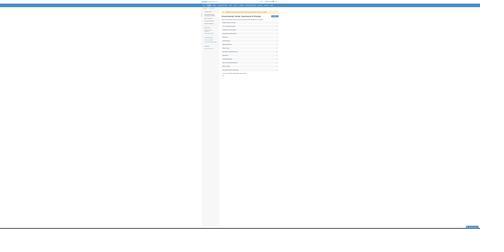 Task type: vqa. For each thing, say whether or not it's contained in the screenshot.
LIABILITIES to the bottom
no



Task type: locate. For each thing, give the bounding box(es) containing it.
manage payment information link
[[273, 39, 283, 43]]

coupa supplier portal image
[[268, 0, 291, 5]]

manage down information
[[273, 44, 277, 45]]

manage for manage payment information
[[273, 39, 277, 41]]

business performance
[[328, 6, 342, 8]]

2 horizontal spatial &
[[281, 20, 281, 22]]

2 vertical spatial profile
[[279, 15, 282, 16]]

& right ratings
[[278, 31, 278, 32]]

1 vertical spatial profile
[[273, 10, 276, 11]]

profile up environmental, social, governance & diversity
[[279, 15, 282, 16]]

company profile
[[273, 15, 282, 16]]

links
[[277, 36, 281, 38]]

alert
[[295, 14, 372, 19]]

environmental, social, governance & diversity link
[[269, 17, 293, 23]]

manage inside manage payment information
[[273, 39, 277, 41]]

& for compliance
[[276, 24, 277, 25]]

center
[[279, 49, 284, 51]]

risk & compliance link
[[269, 23, 293, 26]]

coupa verified
[[279, 10, 287, 11]]

& for references
[[278, 31, 278, 32]]

navigation
[[346, 0, 372, 4]]

financial performance
[[273, 27, 285, 29]]

0 horizontal spatial &
[[276, 24, 277, 25]]

0 vertical spatial manage
[[273, 39, 277, 41]]

1 horizontal spatial &
[[278, 31, 278, 32]]

risk & compliance
[[273, 24, 284, 25]]

create a discoverable profile
[[273, 55, 289, 57]]

quick
[[273, 36, 277, 38]]

financial performance link
[[269, 26, 293, 30]]

tell
[[273, 64, 275, 65]]

company
[[273, 15, 278, 16]]

profile inside "link"
[[273, 10, 276, 11]]

& inside environmental, social, governance & diversity
[[281, 20, 281, 22]]

& inside risk & compliance link
[[276, 24, 277, 25]]

0 vertical spatial performance
[[334, 6, 342, 8]]

performance right business
[[334, 6, 342, 8]]

diversity
[[282, 20, 287, 22]]

ons
[[356, 6, 358, 8]]

sheets
[[299, 6, 304, 8]]

service/time sheets link
[[290, 6, 305, 8]]

orders
[[284, 6, 288, 8]]

profile for company profile
[[279, 15, 282, 16]]

add-ons
[[353, 6, 358, 8]]

add
[[273, 53, 275, 54]]

coupa verified link
[[279, 10, 287, 12]]

manage legal entities
[[273, 44, 285, 45]]

0 horizontal spatial performance
[[278, 27, 285, 29]]

1 vertical spatial performance
[[278, 27, 285, 29]]

& right risk
[[276, 24, 277, 25]]

learning
[[273, 49, 279, 51]]

home link
[[269, 6, 276, 8]]

performance up references
[[278, 27, 285, 29]]

catalogs link
[[318, 6, 326, 8]]

profile right your
[[273, 10, 276, 11]]

profile up coupa
[[277, 6, 281, 8]]

ratings
[[273, 31, 277, 32]]

0 vertical spatial profile
[[277, 6, 281, 8]]

learning center
[[273, 49, 284, 51]]

us
[[275, 64, 276, 65]]

2 vertical spatial &
[[278, 31, 278, 32]]

profile
[[277, 6, 281, 8], [273, 10, 276, 11], [279, 15, 282, 16]]

ratings & references
[[273, 31, 285, 32]]

payment
[[278, 39, 283, 41]]

your
[[270, 10, 273, 11]]

service/time sheets
[[291, 6, 304, 8]]

sourcing link
[[343, 6, 351, 8]]

invoices link
[[311, 6, 318, 8]]

1 vertical spatial manage
[[273, 44, 277, 45]]

1 manage from the top
[[273, 39, 277, 41]]

asn link
[[305, 6, 310, 8]]

manage
[[273, 39, 277, 41], [273, 44, 277, 45]]

performance
[[334, 6, 342, 8], [278, 27, 285, 29]]

1 vertical spatial &
[[276, 24, 277, 25]]

manage up information
[[273, 39, 277, 41]]

0 vertical spatial &
[[281, 20, 281, 22]]

asn
[[306, 6, 309, 8]]

add-
[[353, 6, 356, 8]]

quick links
[[273, 36, 281, 38]]

& inside ratings & references link
[[278, 31, 278, 32]]

&
[[281, 20, 281, 22], [276, 24, 277, 25], [278, 31, 278, 32]]

2 manage from the top
[[273, 44, 277, 45]]

& left diversity
[[281, 20, 281, 22]]

1 horizontal spatial performance
[[334, 6, 342, 8]]



Task type: describe. For each thing, give the bounding box(es) containing it.
tell us what you think button
[[273, 64, 285, 66]]

legal
[[278, 44, 280, 45]]

you
[[280, 64, 282, 65]]

performance for financial performance
[[278, 27, 285, 29]]

business performance link
[[327, 6, 343, 8]]

company profile link
[[269, 14, 293, 17]]

environmental,
[[273, 18, 282, 20]]

profile link
[[276, 6, 282, 8]]

setup link
[[360, 6, 366, 8]]

a
[[277, 55, 278, 57]]

discoverable
[[278, 55, 285, 57]]

governance
[[273, 20, 280, 22]]

profile for your profile
[[273, 10, 276, 11]]

feedback
[[273, 61, 280, 63]]

add-ons link
[[352, 6, 359, 8]]

catalogs
[[320, 6, 325, 8]]

add more customers link
[[273, 53, 285, 54]]

environmental, social, governance & diversity
[[273, 18, 287, 22]]

compliance
[[277, 24, 284, 25]]

information
[[273, 41, 279, 43]]

verified
[[283, 10, 287, 11]]

performance for business performance
[[334, 6, 342, 8]]

references
[[279, 31, 285, 32]]

profile
[[285, 55, 289, 57]]

manage for manage legal entities
[[273, 44, 277, 45]]

your profile link
[[270, 10, 277, 12]]

service/time
[[291, 6, 299, 8]]

financial
[[273, 27, 278, 29]]

home
[[270, 6, 274, 8]]

what
[[277, 64, 279, 65]]

create a discoverable profile link
[[273, 55, 289, 57]]

orders link
[[283, 6, 289, 8]]

manage payment information
[[273, 39, 283, 43]]

invoices
[[312, 6, 317, 8]]

sourcing
[[345, 6, 350, 8]]

ratings & references link
[[269, 30, 293, 33]]

coupa
[[279, 10, 282, 11]]

social,
[[282, 18, 286, 20]]

more
[[275, 53, 278, 54]]

setup
[[361, 6, 364, 8]]

tell us what you think
[[273, 64, 285, 65]]

think
[[282, 64, 285, 65]]

add more customers
[[273, 53, 285, 54]]

create
[[273, 55, 277, 57]]

your profile
[[270, 10, 276, 11]]

business
[[328, 6, 333, 8]]

customers
[[279, 53, 285, 54]]

entities
[[281, 44, 285, 45]]

manage legal entities link
[[273, 44, 285, 45]]

risk
[[273, 24, 275, 25]]



